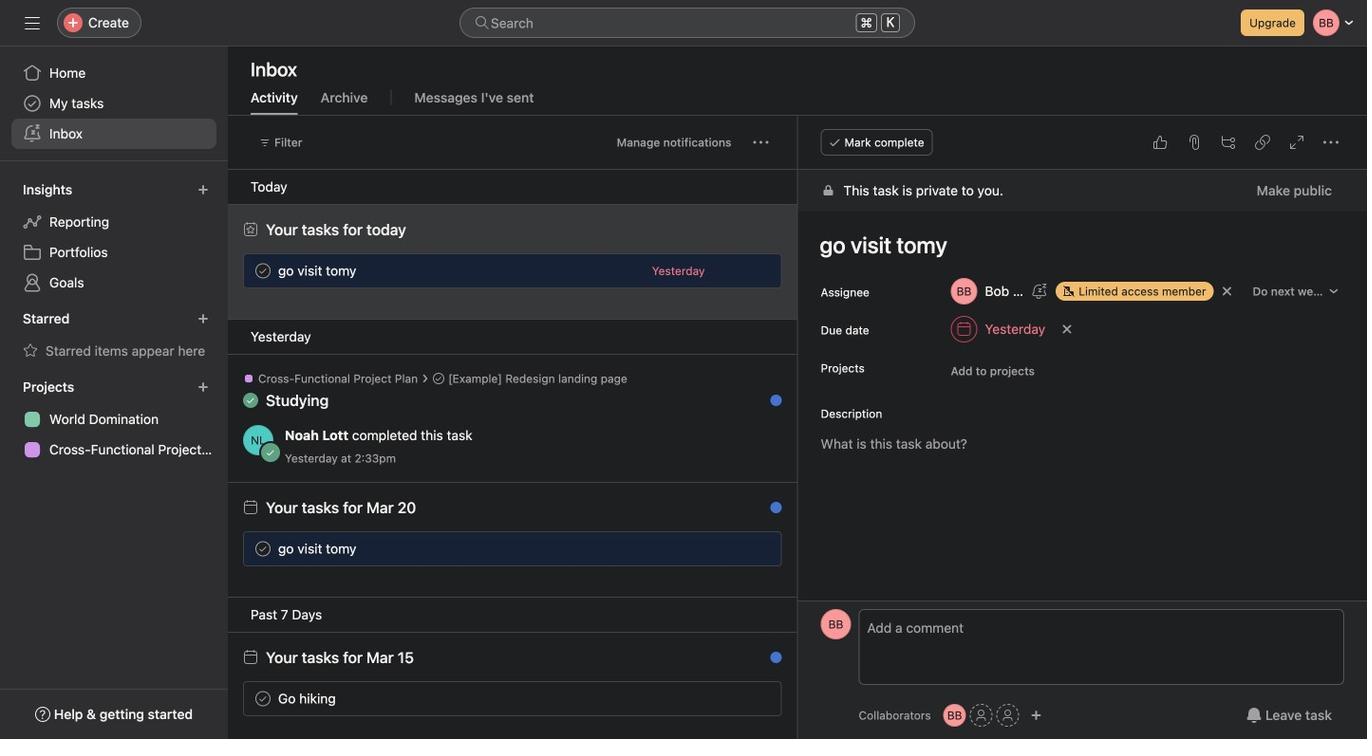 Task type: locate. For each thing, give the bounding box(es) containing it.
0 horizontal spatial 0 likes. click to like this task image
[[722, 542, 737, 557]]

starred element
[[0, 302, 228, 370]]

mark complete image
[[252, 260, 274, 283], [252, 688, 274, 711]]

Search tasks, projects, and more text field
[[460, 8, 915, 38]]

None field
[[460, 8, 915, 38]]

1 mark complete image from the top
[[252, 260, 274, 283]]

1 mark complete checkbox from the top
[[252, 260, 274, 283]]

1 horizontal spatial 0 likes. click to like this task image
[[1153, 135, 1168, 150]]

open user profile image inside go visit tomy dialog
[[821, 610, 851, 640]]

2 mark complete image from the top
[[252, 688, 274, 711]]

mark complete image down your tasks for today, task element on the top left of page
[[252, 260, 274, 283]]

mark complete checkbox down your tasks for today, task element on the top left of page
[[252, 260, 274, 283]]

0 likes. click to like this task image left attachments: add a file to this task, go visit tomy icon
[[1153, 135, 1168, 150]]

0 likes. click to like this task image
[[1153, 135, 1168, 150], [722, 542, 737, 557]]

1 vertical spatial open user profile image
[[821, 610, 851, 640]]

1 vertical spatial mark complete image
[[252, 688, 274, 711]]

0 likes. click to like this task image left 0 comments image
[[722, 542, 737, 557]]

mark complete checkbox down "your tasks for mar 15, task" element
[[252, 688, 274, 711]]

1 vertical spatial mark complete checkbox
[[252, 688, 274, 711]]

0 horizontal spatial open user profile image
[[243, 425, 273, 456]]

1 horizontal spatial open user profile image
[[821, 610, 851, 640]]

0 vertical spatial mark complete image
[[252, 260, 274, 283]]

mark complete image down "your tasks for mar 15, task" element
[[252, 688, 274, 711]]

0 comments image
[[753, 542, 768, 557]]

insights element
[[0, 173, 228, 302]]

0 vertical spatial 0 likes. click to like this task image
[[1153, 135, 1168, 150]]

archive notification image
[[761, 655, 776, 670]]

Mark complete checkbox
[[252, 260, 274, 283], [252, 688, 274, 711]]

open user profile image
[[243, 425, 273, 456], [821, 610, 851, 640]]

add or remove collaborators image
[[944, 705, 966, 727]]

main content
[[798, 170, 1367, 740]]

more actions image
[[754, 135, 769, 150]]

hide sidebar image
[[25, 15, 40, 30]]

0 vertical spatial mark complete checkbox
[[252, 260, 274, 283]]



Task type: describe. For each thing, give the bounding box(es) containing it.
copy task link image
[[1255, 135, 1271, 150]]

archive notification image
[[761, 505, 776, 520]]

full screen image
[[1290, 135, 1305, 150]]

new project or portfolio image
[[198, 382, 209, 393]]

projects element
[[0, 370, 228, 469]]

0 comments image
[[753, 264, 768, 279]]

go visit tomy dialog
[[798, 116, 1367, 740]]

1 vertical spatial 0 likes. click to like this task image
[[722, 542, 737, 557]]

new insights image
[[198, 184, 209, 196]]

clear due date image
[[1062, 324, 1073, 335]]

more actions for this task image
[[1324, 135, 1339, 150]]

your tasks for today, task element
[[266, 221, 406, 239]]

2 mark complete checkbox from the top
[[252, 688, 274, 711]]

add or remove collaborators image
[[1031, 710, 1042, 722]]

global element
[[0, 47, 228, 160]]

add items to starred image
[[198, 313, 209, 325]]

Mark complete checkbox
[[252, 538, 274, 561]]

your tasks for mar 15, task element
[[266, 649, 414, 667]]

Task Name text field
[[808, 223, 1345, 267]]

mark complete image
[[252, 538, 274, 561]]

mark complete image for first mark complete option from the bottom
[[252, 688, 274, 711]]

remove assignee image
[[1222, 286, 1233, 297]]

attachments: add a file to this task, go visit tomy image
[[1187, 135, 1202, 150]]

0 vertical spatial open user profile image
[[243, 425, 273, 456]]

your tasks for mar 20, task element
[[266, 499, 416, 517]]

add subtask image
[[1221, 135, 1236, 150]]

mark complete image for second mark complete option from the bottom of the page
[[252, 260, 274, 283]]

0 likes. click to like this task image
[[722, 264, 737, 279]]



Task type: vqa. For each thing, say whether or not it's contained in the screenshot.
DISMISS 'image'
no



